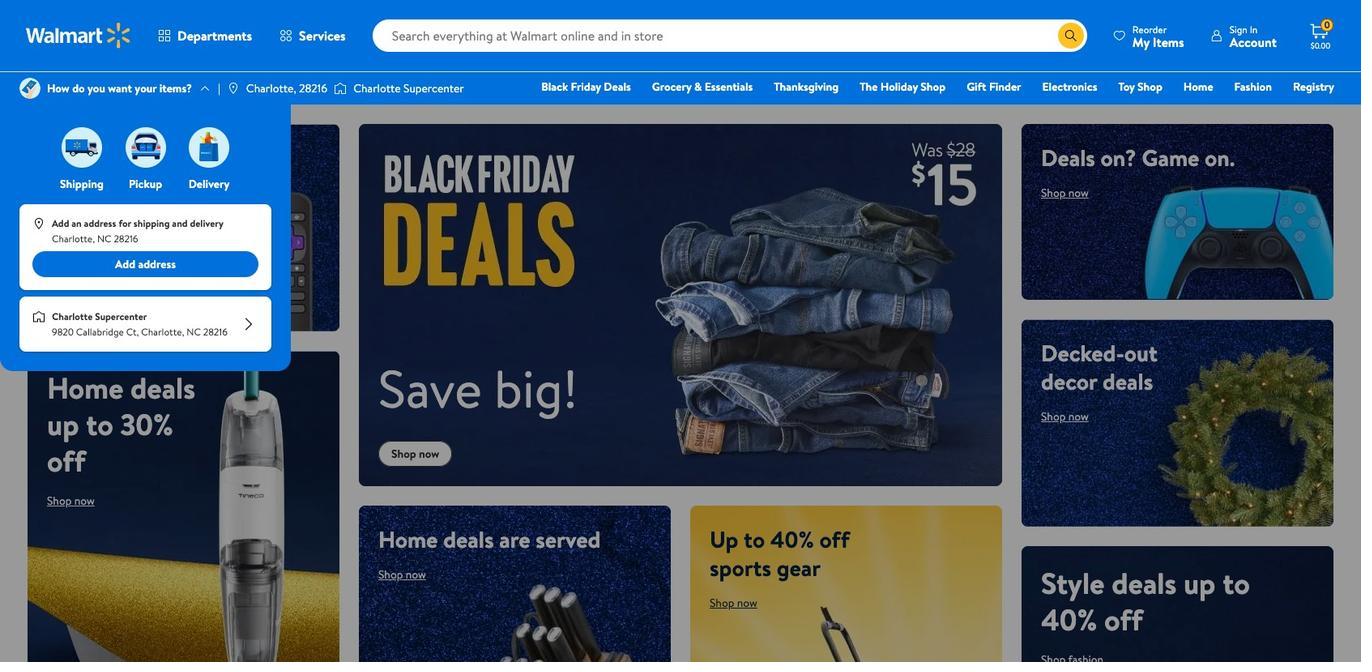 Task type: vqa. For each thing, say whether or not it's contained in the screenshot.
Add to Favorites list, HP Chromebook 11 G4 Intel Celeron 2.10 GHz 4Gb Ram 16GB Chrome OS - Scratch and Dent icon
no



Task type: describe. For each thing, give the bounding box(es) containing it.
grocery & essentials
[[652, 79, 753, 95]]

address inside button
[[138, 256, 176, 272]]

0
[[1325, 18, 1331, 32]]

deals on? game on.
[[1042, 142, 1236, 173]]

are
[[499, 523, 531, 555]]

walmart+ link
[[1279, 101, 1342, 118]]

on?
[[1101, 142, 1137, 173]]

shipping button
[[58, 123, 105, 192]]

departments button
[[144, 16, 266, 55]]

&
[[695, 79, 702, 95]]

shipping
[[134, 216, 170, 230]]

save
[[379, 352, 482, 424]]

address inside add an address for shipping and delivery charlotte, nc 28216
[[84, 216, 116, 230]]

9820
[[52, 325, 74, 339]]

savings
[[47, 170, 119, 202]]

home for home deals up to 30% off
[[47, 368, 124, 409]]

supercenter for charlotte supercenter 9820 callabridge ct, charlotte, nc 28216
[[95, 310, 147, 323]]

pickup
[[129, 176, 162, 192]]

$0.00
[[1311, 40, 1331, 51]]

style
[[1042, 563, 1105, 604]]

items
[[1153, 33, 1185, 51]]

sign
[[1230, 22, 1248, 36]]

friday
[[571, 79, 601, 95]]

30%
[[120, 404, 173, 445]]

home for home
[[1184, 79, 1214, 95]]

decked-out decor deals
[[1042, 337, 1158, 397]]

 image for how do you want your items?
[[19, 78, 41, 99]]

up for home deals up to 30% off
[[47, 404, 79, 445]]

electronics
[[1043, 79, 1098, 95]]

shop now for decked-out decor deals
[[1042, 408, 1089, 424]]

walmart image
[[26, 23, 131, 49]]

grocery & essentials link
[[645, 78, 761, 96]]

and
[[172, 216, 188, 230]]

home deals up to 30% off
[[47, 368, 195, 481]]

 image for add an address for shipping and delivery
[[32, 217, 45, 230]]

shop for save big!
[[392, 446, 416, 462]]

shop for deals on? game on.
[[1042, 185, 1066, 201]]

now for decked-out decor deals
[[1069, 408, 1089, 424]]

on.
[[1205, 142, 1236, 173]]

gifts,
[[150, 142, 202, 173]]

decor
[[1042, 365, 1098, 397]]

delivery
[[189, 176, 230, 192]]

 image for shipping
[[62, 127, 102, 168]]

 image for charlotte, 28216
[[227, 82, 240, 95]]

out
[[1125, 337, 1158, 368]]

0 vertical spatial  image
[[334, 80, 347, 96]]

one debit link
[[1203, 101, 1273, 118]]

|
[[218, 80, 220, 96]]

to inside up to 40% off sports gear
[[744, 523, 765, 555]]

for
[[119, 216, 131, 230]]

gear
[[777, 552, 821, 583]]

fashion
[[1235, 79, 1273, 95]]

add address button
[[32, 251, 259, 277]]

 image for pickup
[[125, 127, 166, 168]]

nc inside charlotte supercenter 9820 callabridge ct, charlotte, nc 28216
[[187, 325, 201, 339]]

home for home deals are served
[[379, 523, 438, 555]]

departments
[[178, 27, 252, 45]]

style deals up to 40% off
[[1042, 563, 1251, 640]]

off for home deals up to 30% off
[[47, 441, 86, 481]]

delivery
[[190, 216, 224, 230]]

shop now for deals on? game on.
[[1042, 185, 1089, 201]]

do
[[72, 80, 85, 96]]

registry one debit
[[1211, 79, 1335, 118]]

0 vertical spatial 28216
[[299, 80, 328, 96]]

toy shop
[[1119, 79, 1163, 95]]

add an address for shipping and delivery charlotte, nc 28216
[[52, 216, 224, 246]]

gift finder link
[[960, 78, 1029, 96]]

shop for home deals are served
[[379, 566, 403, 582]]

how do you want your items?
[[47, 80, 192, 96]]

40% inside style deals up to 40% off
[[1042, 599, 1098, 640]]

reorder
[[1133, 22, 1167, 36]]

your
[[135, 80, 157, 96]]

ct,
[[126, 325, 139, 339]]

save big!
[[379, 352, 578, 424]]

to for style
[[1223, 563, 1251, 604]]

one
[[1211, 101, 1235, 118]]

Walmart Site-Wide search field
[[373, 19, 1088, 52]]

shop now link for home deals are served
[[379, 566, 426, 582]]

charlotte, inside add an address for shipping and delivery charlotte, nc 28216
[[52, 232, 95, 246]]

my
[[1133, 33, 1150, 51]]

tech
[[100, 142, 145, 173]]

sports
[[710, 552, 772, 583]]

supercenter for charlotte supercenter
[[404, 80, 464, 96]]

shop now for home deals are served
[[379, 566, 426, 582]]

deals for style deals up to 40% off
[[1112, 563, 1177, 604]]

home link
[[1177, 78, 1221, 96]]

walmart+
[[1287, 101, 1335, 118]]

add address
[[115, 256, 176, 272]]

shop now for high tech gifts, huge savings
[[47, 213, 95, 229]]

big!
[[495, 352, 578, 424]]

deals inside decked-out decor deals
[[1103, 365, 1154, 397]]

add for add address
[[115, 256, 135, 272]]

holiday
[[881, 79, 918, 95]]

black
[[542, 79, 568, 95]]

shop for decked-out decor deals
[[1042, 408, 1066, 424]]

finder
[[990, 79, 1022, 95]]

up to 40% off sports gear
[[710, 523, 850, 583]]

28216 inside charlotte supercenter 9820 callabridge ct, charlotte, nc 28216
[[203, 325, 228, 339]]

1 vertical spatial deals
[[1042, 142, 1096, 173]]

clear search field text image
[[1039, 29, 1052, 42]]

shop now link for high tech gifts, huge savings
[[47, 213, 95, 229]]

delivery button
[[186, 123, 233, 192]]

now for high tech gifts, huge savings
[[74, 213, 95, 229]]



Task type: locate. For each thing, give the bounding box(es) containing it.
1 vertical spatial up
[[1184, 563, 1216, 604]]

0 horizontal spatial to
[[86, 404, 113, 445]]

0 horizontal spatial off
[[47, 441, 86, 481]]

shop now link for save big!
[[379, 441, 453, 467]]

0 horizontal spatial 40%
[[771, 523, 814, 555]]

home
[[1184, 79, 1214, 95], [47, 368, 124, 409], [379, 523, 438, 555]]

now for home deals up to 30% off
[[74, 493, 95, 509]]

0 horizontal spatial nc
[[97, 232, 111, 246]]

charlotte for charlotte supercenter
[[354, 80, 401, 96]]

1 horizontal spatial up
[[1184, 563, 1216, 604]]

reorder my items
[[1133, 22, 1185, 51]]

shop now
[[1042, 185, 1089, 201], [47, 213, 95, 229], [1042, 408, 1089, 424], [392, 446, 440, 462], [47, 493, 95, 509], [379, 566, 426, 582], [710, 595, 758, 611]]

home inside home deals up to 30% off
[[47, 368, 124, 409]]

0 vertical spatial charlotte
[[354, 80, 401, 96]]

address down add an address for shipping and delivery charlotte, nc 28216
[[138, 256, 176, 272]]

grocery
[[652, 79, 692, 95]]

shop now link for deals on? game on.
[[1042, 185, 1089, 201]]

1 horizontal spatial address
[[138, 256, 176, 272]]

1 vertical spatial 40%
[[1042, 599, 1098, 640]]

1 horizontal spatial deals
[[1042, 142, 1096, 173]]

shop now for up to 40% off sports gear
[[710, 595, 758, 611]]

2 vertical spatial  image
[[32, 311, 45, 323]]

up inside style deals up to 40% off
[[1184, 563, 1216, 604]]

off inside up to 40% off sports gear
[[820, 523, 850, 555]]

to inside style deals up to 40% off
[[1223, 563, 1251, 604]]

 image left how
[[19, 78, 41, 99]]

0 vertical spatial off
[[47, 441, 86, 481]]

Search search field
[[373, 19, 1088, 52]]

2 horizontal spatial to
[[1223, 563, 1251, 604]]

 image inside pickup button
[[125, 127, 166, 168]]

deals right decor
[[1103, 365, 1154, 397]]

debit
[[1238, 101, 1266, 118]]

2 vertical spatial to
[[1223, 563, 1251, 604]]

deals for home deals are served
[[443, 523, 494, 555]]

2 horizontal spatial 28216
[[299, 80, 328, 96]]

add inside add address button
[[115, 256, 135, 272]]

services
[[299, 27, 346, 45]]

toy shop link
[[1112, 78, 1170, 96]]

40% inside up to 40% off sports gear
[[771, 523, 814, 555]]

2 vertical spatial home
[[379, 523, 438, 555]]

thanksgiving link
[[767, 78, 846, 96]]

charlotte,
[[246, 80, 296, 96], [52, 232, 95, 246], [141, 325, 184, 339]]

deals inside home deals up to 30% off
[[131, 368, 195, 409]]

1 vertical spatial supercenter
[[95, 310, 147, 323]]

0 vertical spatial charlotte,
[[246, 80, 296, 96]]

deals down ct,
[[131, 368, 195, 409]]

charlotte, down the an
[[52, 232, 95, 246]]

0 vertical spatial 40%
[[771, 523, 814, 555]]

an
[[72, 216, 82, 230]]

up inside home deals up to 30% off
[[47, 404, 79, 445]]

2 horizontal spatial off
[[1105, 599, 1144, 640]]

1 vertical spatial 28216
[[114, 232, 138, 246]]

deals left 'on?'
[[1042, 142, 1096, 173]]

2 horizontal spatial home
[[1184, 79, 1214, 95]]

nc up add address button
[[97, 232, 111, 246]]

registry
[[1294, 79, 1335, 95]]

 image up "shipping"
[[62, 127, 102, 168]]

want
[[108, 80, 132, 96]]

account
[[1230, 33, 1277, 51]]

up
[[710, 523, 739, 555]]

add
[[52, 216, 69, 230], [115, 256, 135, 272]]

0 vertical spatial deals
[[604, 79, 631, 95]]

1 vertical spatial  image
[[32, 217, 45, 230]]

now for up to 40% off sports gear
[[737, 595, 758, 611]]

black friday deals link
[[534, 78, 639, 96]]

black friday deals
[[542, 79, 631, 95]]

1 horizontal spatial 40%
[[1042, 599, 1098, 640]]

0 vertical spatial address
[[84, 216, 116, 230]]

shop now for home deals up to 30% off
[[47, 493, 95, 509]]

1 vertical spatial off
[[820, 523, 850, 555]]

deals
[[1103, 365, 1154, 397], [131, 368, 195, 409], [443, 523, 494, 555], [1112, 563, 1177, 604]]

0 vertical spatial to
[[86, 404, 113, 445]]

the
[[860, 79, 878, 95]]

1 vertical spatial charlotte,
[[52, 232, 95, 246]]

2 vertical spatial charlotte,
[[141, 325, 184, 339]]

how
[[47, 80, 70, 96]]

gift
[[967, 79, 987, 95]]

toy
[[1119, 79, 1135, 95]]

0 horizontal spatial charlotte,
[[52, 232, 95, 246]]

nc inside add an address for shipping and delivery charlotte, nc 28216
[[97, 232, 111, 246]]

0 horizontal spatial add
[[52, 216, 69, 230]]

1 horizontal spatial 28216
[[203, 325, 228, 339]]

deals for home deals up to 30% off
[[131, 368, 195, 409]]

shop now for save big!
[[392, 446, 440, 462]]

high tech gifts, huge savings
[[47, 142, 256, 202]]

in
[[1250, 22, 1258, 36]]

charlotte supercenter 9820 callabridge ct, charlotte, nc 28216
[[52, 310, 228, 339]]

shop for up to 40% off sports gear
[[710, 595, 735, 611]]

shop now link for up to 40% off sports gear
[[710, 595, 758, 611]]

0 horizontal spatial deals
[[604, 79, 631, 95]]

deals left are
[[443, 523, 494, 555]]

charlotte for charlotte supercenter 9820 callabridge ct, charlotte, nc 28216
[[52, 310, 93, 323]]

shop for high tech gifts, huge savings
[[47, 213, 72, 229]]

add for add an address for shipping and delivery charlotte, nc 28216
[[52, 216, 69, 230]]

0 vertical spatial nc
[[97, 232, 111, 246]]

the holiday shop
[[860, 79, 946, 95]]

callabridge
[[76, 325, 124, 339]]

charlotte, 28216
[[246, 80, 328, 96]]

to inside home deals up to 30% off
[[86, 404, 113, 445]]

now for save big!
[[419, 446, 440, 462]]

2 horizontal spatial charlotte,
[[246, 80, 296, 96]]

off
[[47, 441, 86, 481], [820, 523, 850, 555], [1105, 599, 1144, 640]]

items?
[[159, 80, 192, 96]]

deals
[[604, 79, 631, 95], [1042, 142, 1096, 173]]

1 vertical spatial to
[[744, 523, 765, 555]]

pickup button
[[122, 123, 169, 192]]

 image inside shipping button
[[62, 127, 102, 168]]

now for home deals are served
[[406, 566, 426, 582]]

deals inside style deals up to 40% off
[[1112, 563, 1177, 604]]

services button
[[266, 16, 360, 55]]

1 vertical spatial nc
[[187, 325, 201, 339]]

0 horizontal spatial charlotte
[[52, 310, 93, 323]]

 image
[[334, 80, 347, 96], [32, 217, 45, 230], [32, 311, 45, 323]]

1 horizontal spatial to
[[744, 523, 765, 555]]

 image
[[19, 78, 41, 99], [227, 82, 240, 95], [62, 127, 102, 168], [125, 127, 166, 168], [189, 127, 229, 168]]

charlotte, right ct,
[[141, 325, 184, 339]]

0 horizontal spatial address
[[84, 216, 116, 230]]

up for style deals up to 40% off
[[1184, 563, 1216, 604]]

add inside add an address for shipping and delivery charlotte, nc 28216
[[52, 216, 69, 230]]

deals right "friday"
[[604, 79, 631, 95]]

charlotte, right |
[[246, 80, 296, 96]]

now for deals on? game on.
[[1069, 185, 1089, 201]]

fashion link
[[1228, 78, 1280, 96]]

supercenter inside charlotte supercenter 9820 callabridge ct, charlotte, nc 28216
[[95, 310, 147, 323]]

address right the an
[[84, 216, 116, 230]]

shipping
[[60, 176, 104, 192]]

off for style deals up to 40% off
[[1105, 599, 1144, 640]]

off inside home deals up to 30% off
[[47, 441, 86, 481]]

28216
[[299, 80, 328, 96], [114, 232, 138, 246], [203, 325, 228, 339]]

1 horizontal spatial add
[[115, 256, 135, 272]]

 image up pickup
[[125, 127, 166, 168]]

huge
[[207, 142, 256, 173]]

2 vertical spatial off
[[1105, 599, 1144, 640]]

search icon image
[[1065, 29, 1078, 42]]

decked-
[[1042, 337, 1125, 368]]

nc
[[97, 232, 111, 246], [187, 325, 201, 339]]

to
[[86, 404, 113, 445], [744, 523, 765, 555], [1223, 563, 1251, 604]]

deals inside black friday deals link
[[604, 79, 631, 95]]

0 vertical spatial add
[[52, 216, 69, 230]]

1 horizontal spatial supercenter
[[404, 80, 464, 96]]

2 vertical spatial 28216
[[203, 325, 228, 339]]

add left the an
[[52, 216, 69, 230]]

 image right |
[[227, 82, 240, 95]]

high
[[47, 142, 95, 173]]

registry link
[[1286, 78, 1342, 96]]

 image for charlotte supercenter
[[32, 311, 45, 323]]

0 horizontal spatial 28216
[[114, 232, 138, 246]]

served
[[536, 523, 601, 555]]

sign in account
[[1230, 22, 1277, 51]]

0 vertical spatial up
[[47, 404, 79, 445]]

1 horizontal spatial charlotte,
[[141, 325, 184, 339]]

home deals are served
[[379, 523, 601, 555]]

shop for home deals up to 30% off
[[47, 493, 72, 509]]

charlotte, inside charlotte supercenter 9820 callabridge ct, charlotte, nc 28216
[[141, 325, 184, 339]]

charlotte inside charlotte supercenter 9820 callabridge ct, charlotte, nc 28216
[[52, 310, 93, 323]]

1 vertical spatial address
[[138, 256, 176, 272]]

the holiday shop link
[[853, 78, 953, 96]]

1 horizontal spatial home
[[379, 523, 438, 555]]

nc right ct,
[[187, 325, 201, 339]]

1 horizontal spatial off
[[820, 523, 850, 555]]

deals right style
[[1112, 563, 1177, 604]]

electronics link
[[1036, 78, 1105, 96]]

 image for delivery
[[189, 127, 229, 168]]

28216 inside add an address for shipping and delivery charlotte, nc 28216
[[114, 232, 138, 246]]

charlotte
[[354, 80, 401, 96], [52, 310, 93, 323]]

supercenter
[[404, 80, 464, 96], [95, 310, 147, 323]]

you
[[88, 80, 105, 96]]

now
[[1069, 185, 1089, 201], [74, 213, 95, 229], [1069, 408, 1089, 424], [419, 446, 440, 462], [74, 493, 95, 509], [406, 566, 426, 582], [737, 595, 758, 611]]

0 horizontal spatial up
[[47, 404, 79, 445]]

game
[[1142, 142, 1200, 173]]

1 vertical spatial charlotte
[[52, 310, 93, 323]]

0 horizontal spatial home
[[47, 368, 124, 409]]

1 horizontal spatial nc
[[187, 325, 201, 339]]

0 vertical spatial supercenter
[[404, 80, 464, 96]]

 image inside delivery button
[[189, 127, 229, 168]]

shop now link for home deals up to 30% off
[[47, 493, 95, 509]]

1 vertical spatial add
[[115, 256, 135, 272]]

0 $0.00
[[1311, 18, 1331, 51]]

add down add an address for shipping and delivery charlotte, nc 28216
[[115, 256, 135, 272]]

to for home
[[86, 404, 113, 445]]

address
[[84, 216, 116, 230], [138, 256, 176, 272]]

thanksgiving
[[774, 79, 839, 95]]

0 horizontal spatial supercenter
[[95, 310, 147, 323]]

off inside style deals up to 40% off
[[1105, 599, 1144, 640]]

1 vertical spatial home
[[47, 368, 124, 409]]

0 vertical spatial home
[[1184, 79, 1214, 95]]

1 horizontal spatial charlotte
[[354, 80, 401, 96]]

charlotte supercenter
[[354, 80, 464, 96]]

essentials
[[705, 79, 753, 95]]

shop now link for decked-out decor deals
[[1042, 408, 1089, 424]]

 image up delivery
[[189, 127, 229, 168]]

gift finder
[[967, 79, 1022, 95]]



